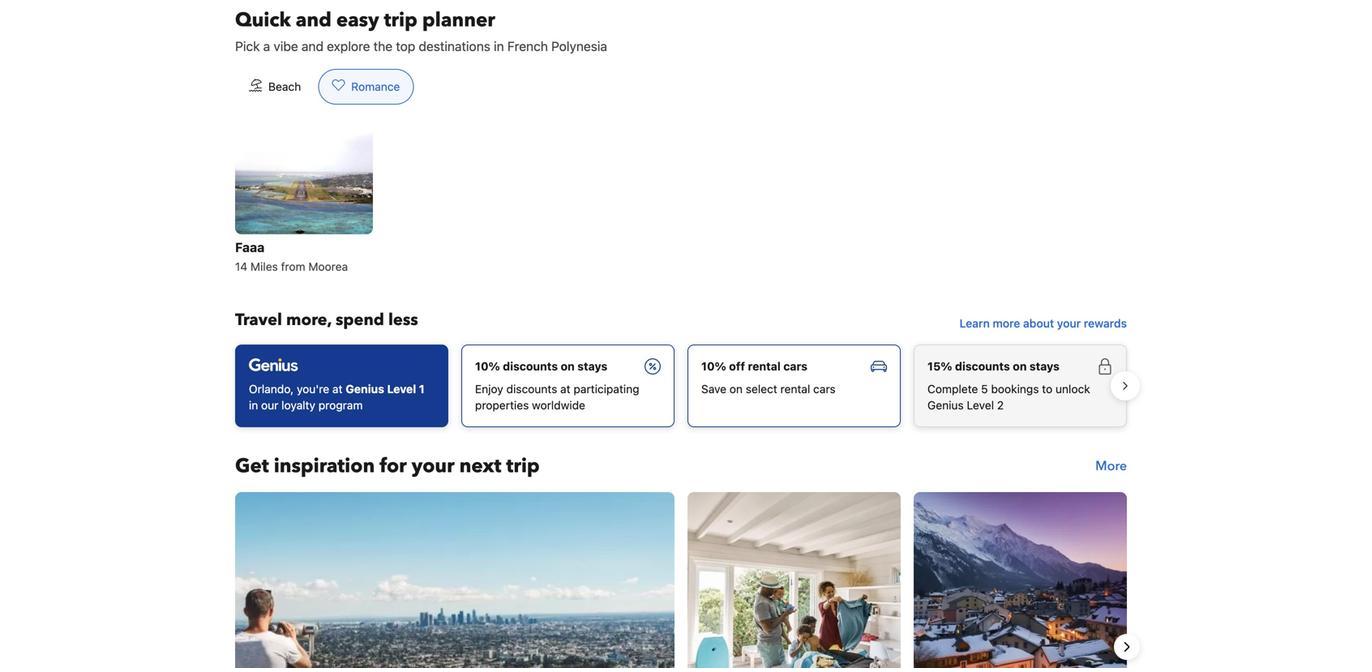 Task type: vqa. For each thing, say whether or not it's contained in the screenshot.


Task type: describe. For each thing, give the bounding box(es) containing it.
tab list containing beach
[[222, 69, 427, 105]]

off
[[729, 360, 745, 373]]

in inside 'quick and easy trip planner pick a vibe and explore the top destinations in french polynesia'
[[494, 38, 504, 54]]

10% for 10% discounts on stays
[[475, 360, 500, 373]]

stays for 10% discounts on stays
[[578, 360, 608, 373]]

select
[[746, 382, 778, 396]]

loyalty
[[282, 399, 316, 412]]

5 best ski towns around the world image
[[914, 492, 1127, 668]]

beach
[[268, 80, 301, 93]]

explore
[[327, 38, 370, 54]]

less
[[388, 309, 418, 331]]

to
[[1042, 382, 1053, 396]]

region for learn more about your rewards link
[[222, 338, 1140, 434]]

trip inside 'quick and easy trip planner pick a vibe and explore the top destinations in french polynesia'
[[384, 7, 418, 34]]

1 vertical spatial rental
[[781, 382, 811, 396]]

save
[[702, 382, 727, 396]]

properties
[[475, 399, 529, 412]]

at for genius
[[333, 382, 343, 396]]

enjoy
[[475, 382, 504, 396]]

0 vertical spatial and
[[296, 7, 332, 34]]

on for at
[[561, 360, 575, 373]]

level inside complete 5 bookings to unlock genius level 2
[[967, 399, 994, 412]]

planner
[[422, 7, 495, 34]]

you're
[[297, 382, 329, 396]]

unlock
[[1056, 382, 1091, 396]]

easy
[[337, 7, 379, 34]]

stays for 15% discounts on stays
[[1030, 360, 1060, 373]]

genius inside orlando, you're at genius level 1 in our loyalty program
[[346, 382, 384, 396]]

in inside orlando, you're at genius level 1 in our loyalty program
[[249, 399, 258, 412]]

the
[[374, 38, 393, 54]]

next image
[[1118, 637, 1137, 657]]

polynesia
[[552, 38, 607, 54]]

discounts for discounts
[[503, 360, 558, 373]]

top
[[396, 38, 415, 54]]

discounts for 5
[[955, 360, 1010, 373]]

the 6 best orlando hotels for families image
[[688, 492, 901, 668]]

enjoy discounts at participating properties worldwide
[[475, 382, 640, 412]]

2
[[997, 399, 1004, 412]]

program
[[319, 399, 363, 412]]

travel
[[235, 309, 282, 331]]

spend
[[336, 309, 384, 331]]

15% discounts on stays
[[928, 360, 1060, 373]]

more,
[[286, 309, 332, 331]]

next
[[460, 453, 502, 480]]

get inspiration for your next trip
[[235, 453, 540, 480]]

participating
[[574, 382, 640, 396]]

destinations
[[419, 38, 491, 54]]

beach button
[[235, 69, 315, 105]]

complete
[[928, 382, 978, 396]]

our
[[261, 399, 279, 412]]

5
[[982, 382, 988, 396]]

quick and easy trip planner pick a vibe and explore the top destinations in french polynesia
[[235, 7, 607, 54]]

worldwide
[[532, 399, 586, 412]]



Task type: locate. For each thing, give the bounding box(es) containing it.
0 horizontal spatial 10%
[[475, 360, 500, 373]]

10% off rental cars
[[702, 360, 808, 373]]

complete 5 bookings to unlock genius level 2
[[928, 382, 1091, 412]]

at up "worldwide"
[[561, 382, 571, 396]]

at
[[333, 382, 343, 396], [561, 382, 571, 396]]

0 vertical spatial level
[[387, 382, 416, 396]]

cars up save on select rental cars
[[784, 360, 808, 373]]

rental right select on the right bottom of the page
[[781, 382, 811, 396]]

0 horizontal spatial stays
[[578, 360, 608, 373]]

1 horizontal spatial cars
[[814, 382, 836, 396]]

10% up the enjoy
[[475, 360, 500, 373]]

about
[[1024, 317, 1055, 330]]

1 vertical spatial genius
[[928, 399, 964, 412]]

1 vertical spatial in
[[249, 399, 258, 412]]

tab list
[[222, 69, 427, 105]]

orlando,
[[249, 382, 294, 396]]

and
[[296, 7, 332, 34], [302, 38, 324, 54]]

trip up top
[[384, 7, 418, 34]]

1 region from the top
[[222, 338, 1140, 434]]

1 horizontal spatial genius
[[928, 399, 964, 412]]

stays
[[578, 360, 608, 373], [1030, 360, 1060, 373]]

1 vertical spatial cars
[[814, 382, 836, 396]]

rewards
[[1084, 317, 1127, 330]]

genius down the complete
[[928, 399, 964, 412]]

0 vertical spatial rental
[[748, 360, 781, 373]]

rental up select on the right bottom of the page
[[748, 360, 781, 373]]

1 horizontal spatial level
[[967, 399, 994, 412]]

stays up participating
[[578, 360, 608, 373]]

stays up "to" at the bottom
[[1030, 360, 1060, 373]]

1 vertical spatial region
[[222, 492, 1140, 668]]

romance button
[[318, 69, 414, 105]]

1 vertical spatial and
[[302, 38, 324, 54]]

1 vertical spatial your
[[412, 453, 455, 480]]

bookings
[[991, 382, 1039, 396]]

moorea
[[309, 260, 348, 273]]

your for next
[[412, 453, 455, 480]]

2 at from the left
[[561, 382, 571, 396]]

discounts
[[503, 360, 558, 373], [955, 360, 1010, 373], [507, 382, 558, 396]]

more
[[993, 317, 1021, 330]]

cars
[[784, 360, 808, 373], [814, 382, 836, 396]]

0 horizontal spatial at
[[333, 382, 343, 396]]

0 horizontal spatial on
[[561, 360, 575, 373]]

level inside orlando, you're at genius level 1 in our loyalty program
[[387, 382, 416, 396]]

1 stays from the left
[[578, 360, 608, 373]]

0 horizontal spatial trip
[[384, 7, 418, 34]]

more link
[[1096, 453, 1127, 479]]

0 horizontal spatial level
[[387, 382, 416, 396]]

genius
[[346, 382, 384, 396], [928, 399, 964, 412]]

save on select rental cars
[[702, 382, 836, 396]]

level
[[387, 382, 416, 396], [967, 399, 994, 412]]

discounts up the enjoy discounts at participating properties worldwide
[[503, 360, 558, 373]]

at for participating
[[561, 382, 571, 396]]

in
[[494, 38, 504, 54], [249, 399, 258, 412]]

1 vertical spatial level
[[967, 399, 994, 412]]

on right save
[[730, 382, 743, 396]]

from
[[281, 260, 305, 273]]

0 vertical spatial trip
[[384, 7, 418, 34]]

level left 1
[[387, 382, 416, 396]]

0 horizontal spatial your
[[412, 453, 455, 480]]

0 vertical spatial in
[[494, 38, 504, 54]]

for
[[380, 453, 407, 480]]

and right vibe at left top
[[302, 38, 324, 54]]

learn
[[960, 317, 990, 330]]

level down 5
[[967, 399, 994, 412]]

1
[[419, 382, 425, 396]]

1 horizontal spatial at
[[561, 382, 571, 396]]

pick
[[235, 38, 260, 54]]

learn more about your rewards link
[[954, 309, 1134, 338]]

0 horizontal spatial in
[[249, 399, 258, 412]]

french
[[508, 38, 548, 54]]

trip right 'next'
[[506, 453, 540, 480]]

1 horizontal spatial on
[[730, 382, 743, 396]]

0 vertical spatial your
[[1057, 317, 1081, 330]]

0 vertical spatial cars
[[784, 360, 808, 373]]

your right the about
[[1057, 317, 1081, 330]]

your
[[1057, 317, 1081, 330], [412, 453, 455, 480]]

14
[[235, 260, 248, 273]]

orlando, you're at genius level 1 in our loyalty program
[[249, 382, 425, 412]]

discounts up 5
[[955, 360, 1010, 373]]

1 horizontal spatial your
[[1057, 317, 1081, 330]]

on
[[561, 360, 575, 373], [1013, 360, 1027, 373], [730, 382, 743, 396]]

faaa 14 miles from moorea
[[235, 240, 348, 273]]

1 at from the left
[[333, 382, 343, 396]]

at up program
[[333, 382, 343, 396]]

romance
[[351, 80, 400, 93]]

10% for 10% off rental cars
[[702, 360, 727, 373]]

region for more link
[[222, 492, 1140, 668]]

1 horizontal spatial stays
[[1030, 360, 1060, 373]]

10%
[[475, 360, 500, 373], [702, 360, 727, 373]]

your for rewards
[[1057, 317, 1081, 330]]

1 horizontal spatial trip
[[506, 453, 540, 480]]

more
[[1096, 457, 1127, 475]]

learn more about your rewards
[[960, 317, 1127, 330]]

on for bookings
[[1013, 360, 1027, 373]]

region containing 10% discounts on stays
[[222, 338, 1140, 434]]

on up the enjoy discounts at participating properties worldwide
[[561, 360, 575, 373]]

discounts down 10% discounts on stays at the bottom left of the page
[[507, 382, 558, 396]]

trip
[[384, 7, 418, 34], [506, 453, 540, 480]]

cars right select on the right bottom of the page
[[814, 382, 836, 396]]

genius inside complete 5 bookings to unlock genius level 2
[[928, 399, 964, 412]]

get
[[235, 453, 269, 480]]

genius up program
[[346, 382, 384, 396]]

0 vertical spatial region
[[222, 338, 1140, 434]]

blue genius logo image
[[249, 358, 298, 371], [249, 358, 298, 371]]

rental
[[748, 360, 781, 373], [781, 382, 811, 396]]

a
[[263, 38, 270, 54]]

1 horizontal spatial 10%
[[702, 360, 727, 373]]

and up vibe at left top
[[296, 7, 332, 34]]

quick
[[235, 7, 291, 34]]

10% up save
[[702, 360, 727, 373]]

faaa
[[235, 240, 265, 255]]

vibe
[[274, 38, 298, 54]]

2 10% from the left
[[702, 360, 727, 373]]

miles
[[251, 260, 278, 273]]

travel more, spend less
[[235, 309, 418, 331]]

in left french
[[494, 38, 504, 54]]

10% discounts on stays
[[475, 360, 608, 373]]

2 horizontal spatial on
[[1013, 360, 1027, 373]]

0 vertical spatial genius
[[346, 382, 384, 396]]

at inside the enjoy discounts at participating properties worldwide
[[561, 382, 571, 396]]

your right for
[[412, 453, 455, 480]]

1 horizontal spatial in
[[494, 38, 504, 54]]

1 vertical spatial trip
[[506, 453, 540, 480]]

inspiration
[[274, 453, 375, 480]]

0 horizontal spatial genius
[[346, 382, 384, 396]]

at inside orlando, you're at genius level 1 in our loyalty program
[[333, 382, 343, 396]]

15%
[[928, 360, 953, 373]]

1 10% from the left
[[475, 360, 500, 373]]

2 region from the top
[[222, 492, 1140, 668]]

on up "bookings"
[[1013, 360, 1027, 373]]

2 stays from the left
[[1030, 360, 1060, 373]]

discounts inside the enjoy discounts at participating properties worldwide
[[507, 382, 558, 396]]

in left the our
[[249, 399, 258, 412]]

region
[[222, 338, 1140, 434], [222, 492, 1140, 668]]

0 horizontal spatial cars
[[784, 360, 808, 373]]



